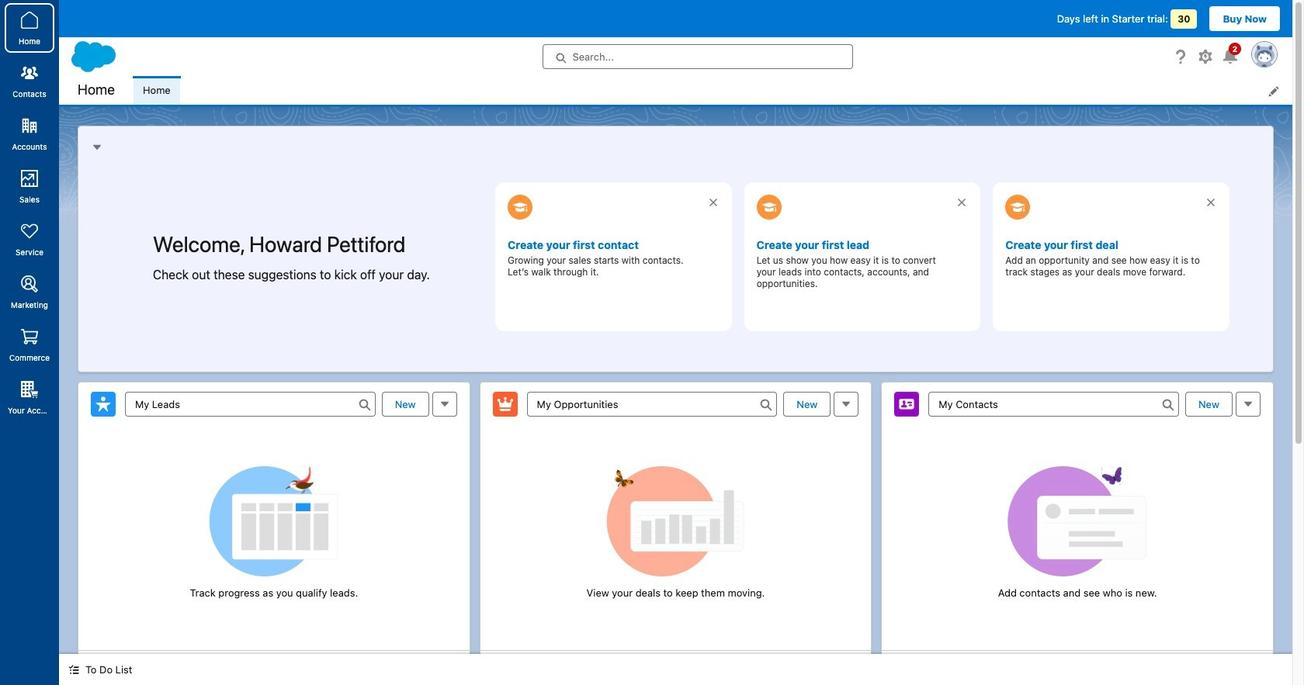 Task type: locate. For each thing, give the bounding box(es) containing it.
text default image
[[68, 665, 79, 676]]

Select an Option text field
[[527, 392, 777, 416]]

list
[[134, 76, 1293, 105]]

Select an Option text field
[[125, 392, 376, 416]]



